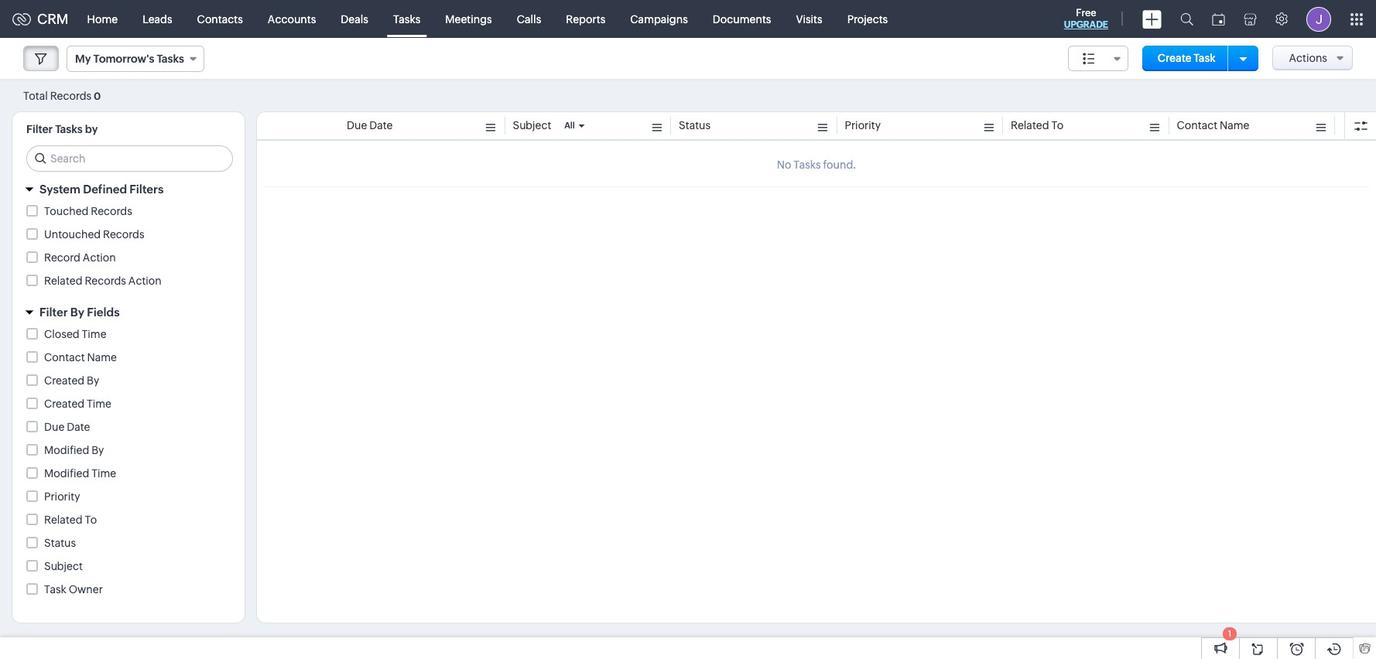 Task type: locate. For each thing, give the bounding box(es) containing it.
0 vertical spatial related to
[[1011, 119, 1064, 132]]

0 vertical spatial tasks
[[393, 13, 421, 25]]

0 vertical spatial contact
[[1177, 119, 1218, 132]]

created
[[44, 375, 85, 387], [44, 398, 85, 410]]

action
[[83, 252, 116, 264], [128, 275, 162, 287]]

created time
[[44, 398, 112, 410]]

name
[[1220, 119, 1250, 132], [87, 352, 117, 364]]

0 horizontal spatial subject
[[44, 561, 83, 573]]

related to
[[1011, 119, 1064, 132], [44, 514, 97, 527]]

date
[[369, 119, 393, 132], [67, 421, 90, 434]]

0 horizontal spatial date
[[67, 421, 90, 434]]

touched
[[44, 205, 89, 218]]

campaigns
[[631, 13, 688, 25]]

time
[[82, 328, 106, 341], [87, 398, 112, 410], [92, 468, 116, 480]]

record
[[44, 252, 81, 264]]

task left owner
[[44, 584, 66, 596]]

task
[[1194, 52, 1216, 64], [44, 584, 66, 596]]

filter up closed
[[39, 306, 68, 319]]

action up "related records action"
[[83, 252, 116, 264]]

0 horizontal spatial due
[[44, 421, 65, 434]]

related
[[1011, 119, 1050, 132], [44, 275, 83, 287], [44, 514, 83, 527]]

due
[[347, 119, 367, 132], [44, 421, 65, 434]]

subject left all
[[513, 119, 552, 132]]

2 modified from the top
[[44, 468, 89, 480]]

by up modified time
[[92, 444, 104, 457]]

modified up modified time
[[44, 444, 89, 457]]

0 horizontal spatial tasks
[[55, 123, 83, 136]]

tasks down 'leads' link
[[157, 53, 184, 65]]

subject
[[513, 119, 552, 132], [44, 561, 83, 573]]

contacts
[[197, 13, 243, 25]]

modified for modified by
[[44, 444, 89, 457]]

1 vertical spatial contact
[[44, 352, 85, 364]]

modified down the 'modified by'
[[44, 468, 89, 480]]

0 vertical spatial task
[[1194, 52, 1216, 64]]

0 horizontal spatial to
[[85, 514, 97, 527]]

accounts
[[268, 13, 316, 25]]

records left 0
[[50, 89, 92, 102]]

1 horizontal spatial tasks
[[157, 53, 184, 65]]

0 vertical spatial name
[[1220, 119, 1250, 132]]

meetings link
[[433, 0, 505, 38]]

records
[[50, 89, 92, 102], [91, 205, 132, 218], [103, 228, 144, 241], [85, 275, 126, 287]]

to
[[1052, 119, 1064, 132], [85, 514, 97, 527]]

2 created from the top
[[44, 398, 85, 410]]

deals link
[[329, 0, 381, 38]]

calendar image
[[1213, 13, 1226, 25]]

1 horizontal spatial priority
[[845, 119, 881, 132]]

1 vertical spatial time
[[87, 398, 112, 410]]

1 vertical spatial modified
[[44, 468, 89, 480]]

tasks left "by"
[[55, 123, 83, 136]]

fields
[[87, 306, 120, 319]]

1 vertical spatial filter
[[39, 306, 68, 319]]

by up closed time
[[70, 306, 84, 319]]

2 vertical spatial time
[[92, 468, 116, 480]]

contact down create task button
[[1177, 119, 1218, 132]]

0 horizontal spatial due date
[[44, 421, 90, 434]]

untouched
[[44, 228, 101, 241]]

filter
[[26, 123, 53, 136], [39, 306, 68, 319]]

owner
[[69, 584, 103, 596]]

create menu image
[[1143, 10, 1162, 28]]

1 vertical spatial task
[[44, 584, 66, 596]]

1 horizontal spatial contact
[[1177, 119, 1218, 132]]

tasks
[[393, 13, 421, 25], [157, 53, 184, 65], [55, 123, 83, 136]]

task right create
[[1194, 52, 1216, 64]]

1 horizontal spatial date
[[369, 119, 393, 132]]

created by
[[44, 375, 99, 387]]

time for closed time
[[82, 328, 106, 341]]

related records action
[[44, 275, 162, 287]]

time for modified time
[[92, 468, 116, 480]]

0 horizontal spatial name
[[87, 352, 117, 364]]

tasks right "deals"
[[393, 13, 421, 25]]

touched records
[[44, 205, 132, 218]]

create task
[[1158, 52, 1216, 64]]

filter for filter by fields
[[39, 306, 68, 319]]

0 vertical spatial modified
[[44, 444, 89, 457]]

2 horizontal spatial tasks
[[393, 13, 421, 25]]

0 vertical spatial status
[[679, 119, 711, 132]]

contact name down closed time
[[44, 352, 117, 364]]

1 vertical spatial status
[[44, 537, 76, 550]]

size image
[[1083, 52, 1096, 66]]

crm link
[[12, 11, 69, 27]]

0 horizontal spatial priority
[[44, 491, 80, 503]]

1 vertical spatial action
[[128, 275, 162, 287]]

records for related
[[85, 275, 126, 287]]

filters
[[130, 183, 164, 196]]

defined
[[83, 183, 127, 196]]

profile image
[[1307, 7, 1332, 31]]

action up filter by fields dropdown button on the top of the page
[[128, 275, 162, 287]]

calls link
[[505, 0, 554, 38]]

created down "created by"
[[44, 398, 85, 410]]

0 vertical spatial action
[[83, 252, 116, 264]]

0 vertical spatial created
[[44, 375, 85, 387]]

1 horizontal spatial due
[[347, 119, 367, 132]]

search image
[[1181, 12, 1194, 26]]

create
[[1158, 52, 1192, 64]]

1 horizontal spatial to
[[1052, 119, 1064, 132]]

1 horizontal spatial contact name
[[1177, 119, 1250, 132]]

0 vertical spatial priority
[[845, 119, 881, 132]]

0 vertical spatial by
[[70, 306, 84, 319]]

filter inside dropdown button
[[39, 306, 68, 319]]

1 created from the top
[[44, 375, 85, 387]]

modified for modified time
[[44, 468, 89, 480]]

time down the 'modified by'
[[92, 468, 116, 480]]

by
[[85, 123, 98, 136]]

2 vertical spatial tasks
[[55, 123, 83, 136]]

search element
[[1172, 0, 1203, 38]]

leads
[[143, 13, 172, 25]]

1 vertical spatial contact name
[[44, 352, 117, 364]]

contact name down create task button
[[1177, 119, 1250, 132]]

due date
[[347, 119, 393, 132], [44, 421, 90, 434]]

0 vertical spatial due date
[[347, 119, 393, 132]]

time down "created by"
[[87, 398, 112, 410]]

created for created time
[[44, 398, 85, 410]]

0 vertical spatial time
[[82, 328, 106, 341]]

1 vertical spatial to
[[85, 514, 97, 527]]

None field
[[1069, 46, 1129, 71]]

records down "touched records"
[[103, 228, 144, 241]]

filter by fields button
[[12, 299, 245, 326]]

records up fields
[[85, 275, 126, 287]]

actions
[[1290, 52, 1328, 64]]

status
[[679, 119, 711, 132], [44, 537, 76, 550]]

My Tomorrow's Tasks field
[[67, 46, 204, 72]]

1 vertical spatial by
[[87, 375, 99, 387]]

0 horizontal spatial action
[[83, 252, 116, 264]]

1 vertical spatial created
[[44, 398, 85, 410]]

1 horizontal spatial subject
[[513, 119, 552, 132]]

filter down total
[[26, 123, 53, 136]]

contacts link
[[185, 0, 255, 38]]

1 vertical spatial subject
[[44, 561, 83, 573]]

filter tasks by
[[26, 123, 98, 136]]

reports
[[566, 13, 606, 25]]

modified
[[44, 444, 89, 457], [44, 468, 89, 480]]

priority
[[845, 119, 881, 132], [44, 491, 80, 503]]

1 vertical spatial tasks
[[157, 53, 184, 65]]

contact
[[1177, 119, 1218, 132], [44, 352, 85, 364]]

home
[[87, 13, 118, 25]]

1 horizontal spatial due date
[[347, 119, 393, 132]]

2 vertical spatial by
[[92, 444, 104, 457]]

1 vertical spatial due date
[[44, 421, 90, 434]]

1 vertical spatial related to
[[44, 514, 97, 527]]

deals
[[341, 13, 369, 25]]

by
[[70, 306, 84, 319], [87, 375, 99, 387], [92, 444, 104, 457]]

time down fields
[[82, 328, 106, 341]]

0 vertical spatial filter
[[26, 123, 53, 136]]

by inside dropdown button
[[70, 306, 84, 319]]

created up created time
[[44, 375, 85, 387]]

task owner
[[44, 584, 103, 596]]

0 horizontal spatial contact
[[44, 352, 85, 364]]

1 modified from the top
[[44, 444, 89, 457]]

contact name
[[1177, 119, 1250, 132], [44, 352, 117, 364]]

contact down closed
[[44, 352, 85, 364]]

subject up task owner
[[44, 561, 83, 573]]

0 horizontal spatial contact name
[[44, 352, 117, 364]]

0 horizontal spatial related to
[[44, 514, 97, 527]]

create menu element
[[1134, 0, 1172, 38]]

records down defined
[[91, 205, 132, 218]]

by up created time
[[87, 375, 99, 387]]

1 horizontal spatial task
[[1194, 52, 1216, 64]]

1
[[1229, 630, 1232, 639]]

0 vertical spatial due
[[347, 119, 367, 132]]

Search text field
[[27, 146, 232, 171]]

0 vertical spatial contact name
[[1177, 119, 1250, 132]]

free
[[1076, 7, 1097, 19]]



Task type: describe. For each thing, give the bounding box(es) containing it.
all
[[565, 121, 575, 130]]

my
[[75, 53, 91, 65]]

total records 0
[[23, 89, 101, 102]]

my tomorrow's tasks
[[75, 53, 184, 65]]

0 vertical spatial date
[[369, 119, 393, 132]]

1 vertical spatial related
[[44, 275, 83, 287]]

modified time
[[44, 468, 116, 480]]

closed time
[[44, 328, 106, 341]]

modified by
[[44, 444, 104, 457]]

meetings
[[445, 13, 492, 25]]

filter by fields
[[39, 306, 120, 319]]

upgrade
[[1065, 19, 1109, 30]]

system
[[39, 183, 81, 196]]

home link
[[75, 0, 130, 38]]

1 horizontal spatial name
[[1220, 119, 1250, 132]]

records for untouched
[[103, 228, 144, 241]]

projects
[[848, 13, 888, 25]]

0 vertical spatial to
[[1052, 119, 1064, 132]]

create task button
[[1143, 46, 1232, 71]]

free upgrade
[[1065, 7, 1109, 30]]

1 vertical spatial due
[[44, 421, 65, 434]]

crm
[[37, 11, 69, 27]]

projects link
[[835, 0, 901, 38]]

record action
[[44, 252, 116, 264]]

tasks inside field
[[157, 53, 184, 65]]

filter for filter tasks by
[[26, 123, 53, 136]]

created for created by
[[44, 375, 85, 387]]

1 horizontal spatial status
[[679, 119, 711, 132]]

by for modified
[[92, 444, 104, 457]]

closed
[[44, 328, 80, 341]]

task inside button
[[1194, 52, 1216, 64]]

visits link
[[784, 0, 835, 38]]

time for created time
[[87, 398, 112, 410]]

visits
[[796, 13, 823, 25]]

calls
[[517, 13, 541, 25]]

accounts link
[[255, 0, 329, 38]]

0 vertical spatial related
[[1011, 119, 1050, 132]]

profile element
[[1298, 0, 1341, 38]]

tasks link
[[381, 0, 433, 38]]

system defined filters
[[39, 183, 164, 196]]

reports link
[[554, 0, 618, 38]]

by for filter
[[70, 306, 84, 319]]

2 vertical spatial related
[[44, 514, 83, 527]]

logo image
[[12, 13, 31, 25]]

0 horizontal spatial status
[[44, 537, 76, 550]]

records for touched
[[91, 205, 132, 218]]

tomorrow's
[[93, 53, 154, 65]]

0 vertical spatial subject
[[513, 119, 552, 132]]

0 horizontal spatial task
[[44, 584, 66, 596]]

leads link
[[130, 0, 185, 38]]

untouched records
[[44, 228, 144, 241]]

system defined filters button
[[12, 176, 245, 203]]

documents
[[713, 13, 772, 25]]

by for created
[[87, 375, 99, 387]]

campaigns link
[[618, 0, 701, 38]]

1 horizontal spatial related to
[[1011, 119, 1064, 132]]

0
[[94, 90, 101, 102]]

documents link
[[701, 0, 784, 38]]

total
[[23, 89, 48, 102]]

records for total
[[50, 89, 92, 102]]

1 vertical spatial name
[[87, 352, 117, 364]]

1 horizontal spatial action
[[128, 275, 162, 287]]

1 vertical spatial priority
[[44, 491, 80, 503]]

1 vertical spatial date
[[67, 421, 90, 434]]



Task type: vqa. For each thing, say whether or not it's contained in the screenshot.
names
no



